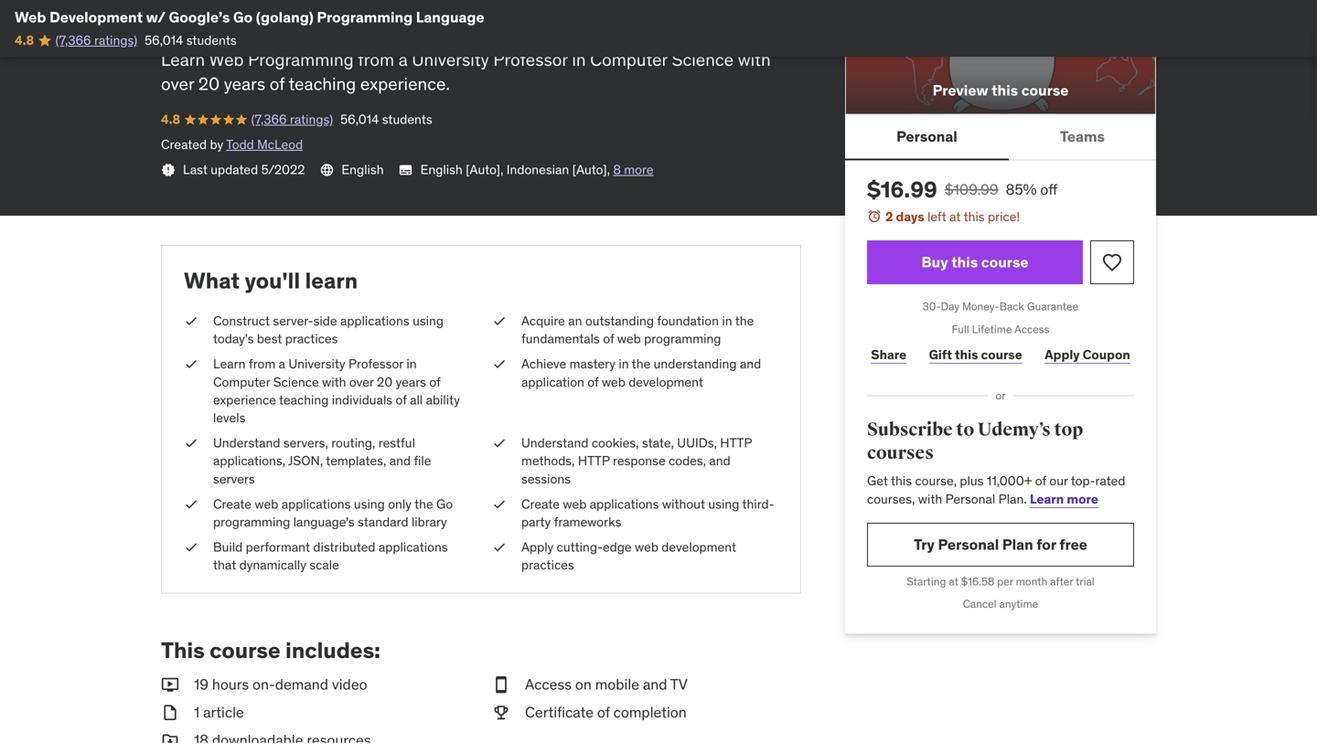 Task type: vqa. For each thing, say whether or not it's contained in the screenshot.
SKILLS
no



Task type: describe. For each thing, give the bounding box(es) containing it.
1 horizontal spatial (7,366 ratings)
[[251, 111, 333, 128]]

19 hours on-demand video
[[194, 676, 367, 694]]

applications inside create web applications using only the go programming language's standard library
[[281, 496, 351, 513]]

sessions
[[521, 471, 571, 487]]

the inside achieve mastery in the understanding and application of web development
[[632, 356, 651, 373]]

foundation
[[657, 313, 719, 329]]

last
[[183, 162, 208, 178]]

xsmall image for learn
[[184, 356, 198, 374]]

university inside learn from a university professor in computer science with over 20 years of experience teaching individuals of all ability levels
[[288, 356, 345, 373]]

0 vertical spatial 4.8
[[15, 32, 34, 48]]

0 horizontal spatial more
[[624, 162, 654, 178]]

this down $109.99
[[964, 209, 985, 225]]

1 vertical spatial more
[[1067, 491, 1098, 507]]

personal inside personal button
[[896, 127, 958, 146]]

2 days left at this price!
[[885, 209, 1020, 225]]

share button
[[867, 337, 911, 374]]

with inside get this course, plus 11,000+ of our top-rated courses, with personal plan.
[[918, 491, 942, 507]]

0 vertical spatial 56,014
[[145, 32, 183, 48]]

construct server-side applications using today's best practices
[[213, 313, 444, 347]]

1 vertical spatial 4.8
[[161, 111, 180, 128]]

1 vertical spatial students
[[382, 111, 432, 128]]

this for buy
[[951, 253, 978, 272]]

professor inside web development w/ google's go (golang) programming language learn web programming from a university professor in computer science with over 20 years of teaching experience.
[[493, 48, 568, 70]]

computer inside web development w/ google's go (golang) programming language learn web programming from a university professor in computer science with over 20 years of teaching experience.
[[590, 48, 668, 70]]

w/ for web development w/ google's go (golang) programming language
[[146, 8, 166, 27]]

side
[[313, 313, 337, 329]]

today's
[[213, 331, 254, 347]]

distributed
[[313, 539, 376, 556]]

the for create web applications using only the go programming language's standard library
[[414, 496, 433, 513]]

file
[[414, 453, 431, 469]]

on-
[[252, 676, 275, 694]]

5/2022
[[261, 162, 305, 178]]

try personal plan for free
[[914, 535, 1088, 554]]

hours
[[212, 676, 249, 694]]

years inside learn from a university professor in computer science with over 20 years of experience teaching individuals of all ability levels
[[396, 374, 426, 390]]

8 more button
[[613, 161, 654, 179]]

from inside web development w/ google's go (golang) programming language learn web programming from a university professor in computer science with over 20 years of teaching experience.
[[358, 48, 394, 70]]

a inside web development w/ google's go (golang) programming language learn web programming from a university professor in computer science with over 20 years of teaching experience.
[[399, 48, 408, 70]]

20 inside web development w/ google's go (golang) programming language learn web programming from a university professor in computer science with over 20 years of teaching experience.
[[198, 73, 220, 95]]

cancel
[[963, 597, 997, 612]]

starting
[[907, 575, 946, 589]]

web inside "apply cutting-edge web development practices"
[[635, 539, 659, 556]]

money-
[[962, 300, 1000, 314]]

that
[[213, 557, 236, 574]]

servers
[[213, 471, 255, 487]]

wishlist image
[[1101, 252, 1123, 274]]

0 vertical spatial at
[[950, 209, 961, 225]]

per
[[997, 575, 1013, 589]]

(golang) for web development w/ google's go (golang) programming language
[[256, 8, 314, 27]]

tab list containing personal
[[845, 115, 1156, 160]]

30-
[[923, 300, 941, 314]]

google's for web development w/ google's go (golang) programming language learn web programming from a university professor in computer science with over 20 years of teaching experience.
[[469, 0, 592, 5]]

applications inside construct server-side applications using today's best practices
[[340, 313, 410, 329]]

0 horizontal spatial small image
[[161, 731, 179, 744]]

all
[[410, 392, 423, 408]]

this for gift
[[955, 347, 978, 363]]

apply coupon button
[[1041, 337, 1134, 374]]

restful
[[378, 435, 415, 452]]

over inside learn from a university professor in computer science with over 20 years of experience teaching individuals of all ability levels
[[349, 374, 374, 390]]

1 horizontal spatial ratings)
[[290, 111, 333, 128]]

xsmall image for apply
[[492, 539, 507, 557]]

of up ability
[[429, 374, 440, 390]]

understanding
[[654, 356, 737, 373]]

experience.
[[360, 73, 450, 95]]

web inside create web applications without using third- party frameworks
[[563, 496, 587, 513]]

you'll
[[245, 267, 300, 294]]

achieve
[[521, 356, 566, 373]]

and inside the "understand servers, routing, restful applications, json, templates, and file servers"
[[389, 453, 411, 469]]

course language image
[[320, 163, 334, 178]]

years inside web development w/ google's go (golang) programming language learn web programming from a university professor in computer science with over 20 years of teaching experience.
[[224, 73, 265, 95]]

acquire
[[521, 313, 565, 329]]

video
[[332, 676, 367, 694]]

1 vertical spatial 56,014 students
[[340, 111, 432, 128]]

on
[[575, 676, 592, 694]]

individuals
[[332, 392, 393, 408]]

and left tv
[[643, 676, 667, 694]]

1 vertical spatial http
[[578, 453, 610, 469]]

in inside learn from a university professor in computer science with over 20 years of experience teaching individuals of all ability levels
[[406, 356, 417, 373]]

for
[[1037, 535, 1056, 554]]

course for buy this course
[[981, 253, 1029, 272]]

[auto], indonesian
[[466, 162, 569, 178]]

access on mobile and tv
[[525, 676, 688, 694]]

after
[[1050, 575, 1073, 589]]

demand
[[275, 676, 328, 694]]

preview this course
[[933, 81, 1069, 99]]

personal inside get this course, plus 11,000+ of our top-rated courses, with personal plan.
[[946, 491, 995, 507]]

courses
[[867, 442, 934, 465]]

plus
[[960, 473, 984, 490]]

professor inside learn from a university professor in computer science with over 20 years of experience teaching individuals of all ability levels
[[349, 356, 403, 373]]

to
[[956, 419, 974, 441]]

practices inside construct server-side applications using today's best practices
[[285, 331, 338, 347]]

or
[[996, 389, 1006, 403]]

personal inside try personal plan for free link
[[938, 535, 999, 554]]

third-
[[742, 496, 774, 513]]

30-day money-back guarantee full lifetime access
[[923, 300, 1079, 336]]

off
[[1040, 180, 1058, 199]]

$16.99
[[867, 176, 937, 203]]

of inside web development w/ google's go (golang) programming language learn web programming from a university professor in computer science with over 20 years of teaching experience.
[[270, 73, 285, 95]]

access inside 30-day money-back guarantee full lifetime access
[[1015, 322, 1050, 336]]

only
[[388, 496, 412, 513]]

$16.58
[[961, 575, 995, 589]]

todd
[[226, 136, 254, 153]]

library
[[412, 514, 447, 531]]

application
[[521, 374, 584, 390]]

uuids,
[[677, 435, 717, 452]]

in inside 'acquire an outstanding foundation in the fundamentals of web programming'
[[722, 313, 732, 329]]

web for web development w/ google's go (golang) programming language learn web programming from a university professor in computer science with over 20 years of teaching experience.
[[161, 0, 224, 5]]

programming for web development w/ google's go (golang) programming language learn web programming from a university professor in computer science with over 20 years of teaching experience.
[[161, 4, 353, 41]]

$109.99
[[945, 180, 998, 199]]

(golang) for web development w/ google's go (golang) programming language learn web programming from a university professor in computer science with over 20 years of teaching experience.
[[643, 0, 759, 5]]

understand for json,
[[213, 435, 280, 452]]

0 horizontal spatial ratings)
[[94, 32, 137, 48]]

0 vertical spatial 56,014 students
[[145, 32, 237, 48]]

understand for methods,
[[521, 435, 589, 452]]

trial
[[1076, 575, 1095, 589]]

includes:
[[285, 637, 380, 664]]

11,000+
[[987, 473, 1032, 490]]

alarm image
[[867, 209, 882, 224]]

top-
[[1071, 473, 1095, 490]]

outstanding
[[585, 313, 654, 329]]

85%
[[1006, 180, 1037, 199]]

learn more
[[1030, 491, 1098, 507]]

server-
[[273, 313, 313, 329]]

1 horizontal spatial 56,014
[[340, 111, 379, 128]]

created by todd mcleod
[[161, 136, 303, 153]]

course up hours
[[210, 637, 281, 664]]

achieve mastery in the understanding and application of web development
[[521, 356, 761, 390]]

google's for web development w/ google's go (golang) programming language
[[169, 8, 230, 27]]

and inside achieve mastery in the understanding and application of web development
[[740, 356, 761, 373]]

programming inside create web applications using only the go programming language's standard library
[[213, 514, 290, 531]]

levels
[[213, 410, 246, 426]]

teaching inside web development w/ google's go (golang) programming language learn web programming from a university professor in computer science with over 20 years of teaching experience.
[[289, 73, 356, 95]]

language for web development w/ google's go (golang) programming language
[[416, 8, 484, 27]]

courses,
[[867, 491, 915, 507]]

create for programming
[[213, 496, 252, 513]]

small image for 19
[[161, 675, 179, 696]]

of down access on mobile and tv
[[597, 703, 610, 722]]

understand cookies, state, uuids, http methods, http response codes, and sessions
[[521, 435, 752, 487]]

closed captions image
[[398, 163, 413, 177]]

personal button
[[845, 115, 1009, 159]]

completion
[[613, 703, 687, 722]]

what you'll learn
[[184, 267, 358, 294]]

2
[[885, 209, 893, 225]]

8
[[613, 162, 621, 178]]

1 article
[[194, 703, 244, 722]]

web for web development w/ google's go (golang) programming language
[[15, 8, 46, 27]]

2 vertical spatial web
[[209, 48, 244, 70]]

mastery
[[570, 356, 616, 373]]

json,
[[288, 453, 323, 469]]

computer inside learn from a university professor in computer science with over 20 years of experience teaching individuals of all ability levels
[[213, 374, 270, 390]]

xsmall image for understand cookies, state, uuids, http methods, http response codes, and sessions
[[492, 435, 507, 453]]

teaching inside learn from a university professor in computer science with over 20 years of experience teaching individuals of all ability levels
[[279, 392, 329, 408]]

month
[[1016, 575, 1048, 589]]

0 horizontal spatial (7,366
[[55, 32, 91, 48]]

this
[[161, 637, 205, 664]]

web inside create web applications using only the go programming language's standard library
[[255, 496, 278, 513]]



Task type: locate. For each thing, give the bounding box(es) containing it.
apply
[[1045, 347, 1080, 363], [521, 539, 554, 556]]

56,014 students down experience. at left
[[340, 111, 432, 128]]

english right course language image
[[342, 162, 384, 178]]

1 horizontal spatial (golang)
[[643, 0, 759, 5]]

development inside "apply cutting-edge web development practices"
[[662, 539, 736, 556]]

updated
[[211, 162, 258, 178]]

0 horizontal spatial http
[[578, 453, 610, 469]]

0 vertical spatial go
[[598, 0, 637, 5]]

years up todd
[[224, 73, 265, 95]]

get this course, plus 11,000+ of our top-rated courses, with personal plan.
[[867, 473, 1125, 507]]

at inside starting at $16.58 per month after trial cancel anytime
[[949, 575, 959, 589]]

over inside web development w/ google's go (golang) programming language learn web programming from a university professor in computer science with over 20 years of teaching experience.
[[161, 73, 194, 95]]

access up certificate
[[525, 676, 572, 694]]

0 horizontal spatial from
[[249, 356, 276, 373]]

0 horizontal spatial with
[[322, 374, 346, 390]]

course down the lifetime
[[981, 347, 1022, 363]]

standard
[[358, 514, 408, 531]]

0 vertical spatial access
[[1015, 322, 1050, 336]]

4.8
[[15, 32, 34, 48], [161, 111, 180, 128]]

programming for web development w/ google's go (golang) programming language
[[317, 8, 413, 27]]

small image left 19
[[161, 675, 179, 696]]

web inside achieve mastery in the understanding and application of web development
[[602, 374, 626, 390]]

0 horizontal spatial practices
[[285, 331, 338, 347]]

learn inside web development w/ google's go (golang) programming language learn web programming from a university professor in computer science with over 20 years of teaching experience.
[[161, 48, 205, 70]]

from down best
[[249, 356, 276, 373]]

with inside learn from a university professor in computer science with over 20 years of experience teaching individuals of all ability levels
[[322, 374, 346, 390]]

web inside 'acquire an outstanding foundation in the fundamentals of web programming'
[[617, 331, 641, 347]]

language's
[[293, 514, 355, 531]]

apply coupon
[[1045, 347, 1130, 363]]

2 english from the left
[[420, 162, 463, 178]]

using for create web applications without using third- party frameworks
[[708, 496, 739, 513]]

using up all
[[413, 313, 444, 329]]

1 horizontal spatial apply
[[1045, 347, 1080, 363]]

(golang) inside web development w/ google's go (golang) programming language learn web programming from a university professor in computer science with over 20 years of teaching experience.
[[643, 0, 759, 5]]

gift this course link
[[925, 337, 1026, 374]]

gift this course
[[929, 347, 1022, 363]]

go for web development w/ google's go (golang) programming language
[[233, 8, 253, 27]]

xsmall image for create web applications using only the go programming language's standard library
[[184, 496, 198, 514]]

small image for certificate
[[492, 703, 510, 723]]

the down 'acquire an outstanding foundation in the fundamentals of web programming'
[[632, 356, 651, 373]]

applications inside build performant distributed applications that dynamically scale
[[379, 539, 448, 556]]

course for gift this course
[[981, 347, 1022, 363]]

this right gift
[[955, 347, 978, 363]]

over
[[161, 73, 194, 95], [349, 374, 374, 390]]

learn down web development w/ google's go (golang) programming language
[[161, 48, 205, 70]]

subscribe to udemy's top courses
[[867, 419, 1083, 465]]

applications up language's
[[281, 496, 351, 513]]

0 horizontal spatial science
[[273, 374, 319, 390]]

0 vertical spatial computer
[[590, 48, 668, 70]]

1 horizontal spatial science
[[672, 48, 734, 70]]

learn for learn from a university professor in computer science with over 20 years of experience teaching individuals of all ability levels
[[213, 356, 246, 373]]

0 vertical spatial science
[[672, 48, 734, 70]]

and down uuids,
[[709, 453, 731, 469]]

apply left coupon
[[1045, 347, 1080, 363]]

this right 'preview'
[[992, 81, 1018, 99]]

0 horizontal spatial (golang)
[[256, 8, 314, 27]]

small image
[[161, 675, 179, 696], [161, 703, 179, 723], [492, 703, 510, 723]]

applications,
[[213, 453, 285, 469]]

starting at $16.58 per month after trial cancel anytime
[[907, 575, 1095, 612]]

buy
[[922, 253, 948, 272]]

applications up the frameworks on the bottom left
[[590, 496, 659, 513]]

2 understand from the left
[[521, 435, 589, 452]]

course up "back"
[[981, 253, 1029, 272]]

university inside web development w/ google's go (golang) programming language learn web programming from a university professor in computer science with over 20 years of teaching experience.
[[412, 48, 489, 70]]

google's
[[469, 0, 592, 5], [169, 8, 230, 27]]

go inside web development w/ google's go (golang) programming language learn web programming from a university professor in computer science with over 20 years of teaching experience.
[[598, 0, 637, 5]]

of left our in the bottom of the page
[[1035, 473, 1046, 490]]

0 horizontal spatial 56,014 students
[[145, 32, 237, 48]]

codes,
[[669, 453, 706, 469]]

using up "standard"
[[354, 496, 385, 513]]

understand up methods,
[[521, 435, 589, 452]]

this inside button
[[951, 253, 978, 272]]

web up the frameworks on the bottom left
[[563, 496, 587, 513]]

small image left 1
[[161, 703, 179, 723]]

20 inside learn from a university professor in computer science with over 20 years of experience teaching individuals of all ability levels
[[377, 374, 393, 390]]

20 up individuals
[[377, 374, 393, 390]]

university
[[412, 48, 489, 70], [288, 356, 345, 373]]

0 horizontal spatial 20
[[198, 73, 220, 95]]

web
[[161, 0, 224, 5], [15, 8, 46, 27], [209, 48, 244, 70]]

certificate of completion
[[525, 703, 687, 722]]

todd mcleod link
[[226, 136, 303, 153]]

xsmall image
[[161, 163, 176, 178], [184, 312, 198, 330], [184, 356, 198, 374], [492, 356, 507, 374], [492, 496, 507, 514], [492, 539, 507, 557]]

course inside button
[[1021, 81, 1069, 99]]

xsmall image for achieve
[[492, 356, 507, 374]]

0 vertical spatial professor
[[493, 48, 568, 70]]

from up experience. at left
[[358, 48, 394, 70]]

w/
[[424, 0, 463, 5], [146, 8, 166, 27]]

with inside web development w/ google's go (golang) programming language learn web programming from a university professor in computer science with over 20 years of teaching experience.
[[738, 48, 771, 70]]

personal up $16.58
[[938, 535, 999, 554]]

1 vertical spatial teaching
[[279, 392, 329, 408]]

2 horizontal spatial go
[[598, 0, 637, 5]]

1 vertical spatial access
[[525, 676, 572, 694]]

1 horizontal spatial http
[[720, 435, 752, 452]]

create web applications using only the go programming language's standard library
[[213, 496, 453, 531]]

language for web development w/ google's go (golang) programming language learn web programming from a university professor in computer science with over 20 years of teaching experience.
[[359, 4, 496, 41]]

2 horizontal spatial using
[[708, 496, 739, 513]]

free
[[1060, 535, 1088, 554]]

english
[[342, 162, 384, 178], [420, 162, 463, 178]]

xsmall image for acquire an outstanding foundation in the fundamentals of web programming
[[492, 312, 507, 330]]

1 vertical spatial programming
[[213, 514, 290, 531]]

state,
[[642, 435, 674, 452]]

english for english
[[342, 162, 384, 178]]

2 horizontal spatial learn
[[1030, 491, 1064, 507]]

(7,366
[[55, 32, 91, 48], [251, 111, 287, 128]]

course for preview this course
[[1021, 81, 1069, 99]]

0 horizontal spatial years
[[224, 73, 265, 95]]

university down construct server-side applications using today's best practices
[[288, 356, 345, 373]]

learn
[[305, 267, 358, 294]]

of up mcleod
[[270, 73, 285, 95]]

practices down 'side'
[[285, 331, 338, 347]]

party
[[521, 514, 551, 531]]

response
[[613, 453, 666, 469]]

0 horizontal spatial understand
[[213, 435, 280, 452]]

web down 'servers'
[[255, 496, 278, 513]]

university up experience. at left
[[412, 48, 489, 70]]

development for web development w/ google's go (golang) programming language
[[49, 8, 143, 27]]

build performant distributed applications that dynamically scale
[[213, 539, 448, 574]]

learn down our in the bottom of the page
[[1030, 491, 1064, 507]]

xsmall image for last
[[161, 163, 176, 178]]

http
[[720, 435, 752, 452], [578, 453, 610, 469]]

(7,366 ratings)
[[55, 32, 137, 48], [251, 111, 333, 128]]

more right 8
[[624, 162, 654, 178]]

1 horizontal spatial using
[[413, 313, 444, 329]]

2 vertical spatial personal
[[938, 535, 999, 554]]

1 vertical spatial (golang)
[[256, 8, 314, 27]]

1 vertical spatial over
[[349, 374, 374, 390]]

this up the courses,
[[891, 473, 912, 490]]

2 vertical spatial with
[[918, 491, 942, 507]]

the inside 'acquire an outstanding foundation in the fundamentals of web programming'
[[735, 313, 754, 329]]

1 vertical spatial practices
[[521, 557, 574, 574]]

1 horizontal spatial more
[[1067, 491, 1098, 507]]

english for english [auto], indonesian [auto] , 8 more
[[420, 162, 463, 178]]

http down "cookies," at the bottom of the page
[[578, 453, 610, 469]]

[auto]
[[572, 162, 607, 178]]

applications
[[340, 313, 410, 329], [281, 496, 351, 513], [590, 496, 659, 513], [379, 539, 448, 556]]

the for acquire an outstanding foundation in the fundamentals of web programming
[[735, 313, 754, 329]]

over up created
[[161, 73, 194, 95]]

course up teams
[[1021, 81, 1069, 99]]

0 horizontal spatial go
[[233, 8, 253, 27]]

day
[[941, 300, 960, 314]]

1 vertical spatial development
[[49, 8, 143, 27]]

the right foundation
[[735, 313, 754, 329]]

1 horizontal spatial create
[[521, 496, 560, 513]]

students down web development w/ google's go (golang) programming language
[[186, 32, 237, 48]]

1 horizontal spatial development
[[231, 0, 417, 5]]

0 vertical spatial 20
[[198, 73, 220, 95]]

0 vertical spatial apply
[[1045, 347, 1080, 363]]

top
[[1054, 419, 1083, 441]]

practices down the 'cutting-'
[[521, 557, 574, 574]]

apply down party
[[521, 539, 554, 556]]

0 horizontal spatial university
[[288, 356, 345, 373]]

with
[[738, 48, 771, 70], [322, 374, 346, 390], [918, 491, 942, 507]]

2 horizontal spatial the
[[735, 313, 754, 329]]

1 create from the left
[[213, 496, 252, 513]]

tab list
[[845, 115, 1156, 160]]

full
[[952, 322, 969, 336]]

web right 'edge'
[[635, 539, 659, 556]]

development down understanding
[[629, 374, 703, 390]]

and right understanding
[[740, 356, 761, 373]]

udemy's
[[978, 419, 1051, 441]]

tv
[[670, 676, 688, 694]]

apply for apply cutting-edge web development practices
[[521, 539, 554, 556]]

access
[[1015, 322, 1050, 336], [525, 676, 572, 694]]

students down experience. at left
[[382, 111, 432, 128]]

practices inside "apply cutting-edge web development practices"
[[521, 557, 574, 574]]

understand up applications,
[[213, 435, 280, 452]]

using inside create web applications without using third- party frameworks
[[708, 496, 739, 513]]

acquire an outstanding foundation in the fundamentals of web programming
[[521, 313, 754, 347]]

science inside learn from a university professor in computer science with over 20 years of experience teaching individuals of all ability levels
[[273, 374, 319, 390]]

1 vertical spatial years
[[396, 374, 426, 390]]

learn down today's at top
[[213, 356, 246, 373]]

0 horizontal spatial students
[[186, 32, 237, 48]]

language inside web development w/ google's go (golang) programming language learn web programming from a university professor in computer science with over 20 years of teaching experience.
[[359, 4, 496, 41]]

using left third-
[[708, 496, 739, 513]]

0 horizontal spatial over
[[161, 73, 194, 95]]

56,014 down web development w/ google's go (golang) programming language
[[145, 32, 183, 48]]

construct
[[213, 313, 270, 329]]

this inside button
[[992, 81, 1018, 99]]

0 horizontal spatial 56,014
[[145, 32, 183, 48]]

last updated 5/2022
[[183, 162, 305, 178]]

anytime
[[999, 597, 1038, 612]]

the up library on the bottom left
[[414, 496, 433, 513]]

development inside achieve mastery in the understanding and application of web development
[[629, 374, 703, 390]]

0 horizontal spatial english
[[342, 162, 384, 178]]

over up individuals
[[349, 374, 374, 390]]

1 vertical spatial go
[[233, 8, 253, 27]]

professor
[[493, 48, 568, 70], [349, 356, 403, 373]]

of inside 'acquire an outstanding foundation in the fundamentals of web programming'
[[603, 331, 614, 347]]

1 vertical spatial (7,366
[[251, 111, 287, 128]]

of down outstanding
[[603, 331, 614, 347]]

create for frameworks
[[521, 496, 560, 513]]

the inside create web applications using only the go programming language's standard library
[[414, 496, 433, 513]]

1 vertical spatial with
[[322, 374, 346, 390]]

from inside learn from a university professor in computer science with over 20 years of experience teaching individuals of all ability levels
[[249, 356, 276, 373]]

buy this course button
[[867, 241, 1083, 285]]

routing,
[[331, 435, 375, 452]]

applications inside create web applications without using third- party frameworks
[[590, 496, 659, 513]]

personal
[[896, 127, 958, 146], [946, 491, 995, 507], [938, 535, 999, 554]]

performant
[[246, 539, 310, 556]]

2 vertical spatial the
[[414, 496, 433, 513]]

go for web development w/ google's go (golang) programming language learn web programming from a university professor in computer science with over 20 years of teaching experience.
[[598, 0, 637, 5]]

1 horizontal spatial learn
[[213, 356, 246, 373]]

1 horizontal spatial practices
[[521, 557, 574, 574]]

understand inside the "understand servers, routing, restful applications, json, templates, and file servers"
[[213, 435, 280, 452]]

ratings)
[[94, 32, 137, 48], [290, 111, 333, 128]]

an
[[568, 313, 582, 329]]

teaching
[[289, 73, 356, 95], [279, 392, 329, 408]]

1 vertical spatial w/
[[146, 8, 166, 27]]

at left $16.58
[[949, 575, 959, 589]]

1 horizontal spatial over
[[349, 374, 374, 390]]

1 horizontal spatial students
[[382, 111, 432, 128]]

1 english from the left
[[342, 162, 384, 178]]

1 vertical spatial university
[[288, 356, 345, 373]]

web down mastery
[[602, 374, 626, 390]]

servers,
[[283, 435, 328, 452]]

in inside web development w/ google's go (golang) programming language learn web programming from a university professor in computer science with over 20 years of teaching experience.
[[572, 48, 586, 70]]

2 horizontal spatial with
[[918, 491, 942, 507]]

years up all
[[396, 374, 426, 390]]

0 vertical spatial from
[[358, 48, 394, 70]]

lifetime
[[972, 322, 1012, 336]]

development down without at the right bottom
[[662, 539, 736, 556]]

create inside create web applications without using third- party frameworks
[[521, 496, 560, 513]]

0 vertical spatial (7,366
[[55, 32, 91, 48]]

development
[[629, 374, 703, 390], [662, 539, 736, 556]]

http right uuids,
[[720, 435, 752, 452]]

learn inside learn from a university professor in computer science with over 20 years of experience teaching individuals of all ability levels
[[213, 356, 246, 373]]

programming
[[644, 331, 721, 347], [213, 514, 290, 531]]

this
[[992, 81, 1018, 99], [964, 209, 985, 225], [951, 253, 978, 272], [955, 347, 978, 363], [891, 473, 912, 490]]

apply for apply coupon
[[1045, 347, 1080, 363]]

computer
[[590, 48, 668, 70], [213, 374, 270, 390]]

small image for 1
[[161, 703, 179, 723]]

0 vertical spatial learn
[[161, 48, 205, 70]]

xsmall image for construct
[[184, 312, 198, 330]]

get
[[867, 473, 888, 490]]

1 horizontal spatial go
[[436, 496, 453, 513]]

personal down the plus
[[946, 491, 995, 507]]

students
[[186, 32, 237, 48], [382, 111, 432, 128]]

development inside web development w/ google's go (golang) programming language learn web programming from a university professor in computer science with over 20 years of teaching experience.
[[231, 0, 417, 5]]

learn more link
[[1030, 491, 1098, 507]]

using inside create web applications using only the go programming language's standard library
[[354, 496, 385, 513]]

0 vertical spatial ratings)
[[94, 32, 137, 48]]

using inside construct server-side applications using today's best practices
[[413, 313, 444, 329]]

english right closed captions image on the top
[[420, 162, 463, 178]]

edge
[[603, 539, 632, 556]]

teaching up mcleod
[[289, 73, 356, 95]]

56,014 down experience. at left
[[340, 111, 379, 128]]

1 understand from the left
[[213, 435, 280, 452]]

this inside get this course, plus 11,000+ of our top-rated courses, with personal plan.
[[891, 473, 912, 490]]

2 create from the left
[[521, 496, 560, 513]]

a inside learn from a university professor in computer science with over 20 years of experience teaching individuals of all ability levels
[[279, 356, 285, 373]]

xsmall image for understand servers, routing, restful applications, json, templates, and file servers
[[184, 435, 198, 453]]

personal down 'preview'
[[896, 127, 958, 146]]

learn for learn more
[[1030, 491, 1064, 507]]

access down "back"
[[1015, 322, 1050, 336]]

apply inside 'button'
[[1045, 347, 1080, 363]]

0 horizontal spatial apply
[[521, 539, 554, 556]]

1 vertical spatial professor
[[349, 356, 403, 373]]

this right buy
[[951, 253, 978, 272]]

in inside achieve mastery in the understanding and application of web development
[[619, 356, 629, 373]]

web down outstanding
[[617, 331, 641, 347]]

course inside button
[[981, 253, 1029, 272]]

0 horizontal spatial google's
[[169, 8, 230, 27]]

at right "left"
[[950, 209, 961, 225]]

programming
[[161, 4, 353, 41], [317, 8, 413, 27], [248, 48, 354, 70]]

understand inside understand cookies, state, uuids, http methods, http response codes, and sessions
[[521, 435, 589, 452]]

programming down foundation
[[644, 331, 721, 347]]

1 vertical spatial personal
[[946, 491, 995, 507]]

0 vertical spatial web
[[161, 0, 224, 5]]

try personal plan for free link
[[867, 523, 1134, 567]]

0 vertical spatial more
[[624, 162, 654, 178]]

1 horizontal spatial professor
[[493, 48, 568, 70]]

0 horizontal spatial the
[[414, 496, 433, 513]]

1 vertical spatial from
[[249, 356, 276, 373]]

applications down library on the bottom left
[[379, 539, 448, 556]]

1 vertical spatial 20
[[377, 374, 393, 390]]

preview
[[933, 81, 988, 99]]

create inside create web applications using only the go programming language's standard library
[[213, 496, 252, 513]]

0 horizontal spatial (7,366 ratings)
[[55, 32, 137, 48]]

w/ for web development w/ google's go (golang) programming language learn web programming from a university professor in computer science with over 20 years of teaching experience.
[[424, 0, 463, 5]]

xsmall image
[[492, 312, 507, 330], [184, 435, 198, 453], [492, 435, 507, 453], [184, 496, 198, 514], [184, 539, 198, 557]]

programming up build
[[213, 514, 290, 531]]

using for construct server-side applications using today's best practices
[[413, 313, 444, 329]]

of down mastery
[[588, 374, 599, 390]]

1 vertical spatial (7,366 ratings)
[[251, 111, 333, 128]]

teaching up servers,
[[279, 392, 329, 408]]

apply inside "apply cutting-edge web development practices"
[[521, 539, 554, 556]]

of left all
[[396, 392, 407, 408]]

w/ inside web development w/ google's go (golang) programming language learn web programming from a university professor in computer science with over 20 years of teaching experience.
[[424, 0, 463, 5]]

1 vertical spatial ratings)
[[290, 111, 333, 128]]

of inside get this course, plus 11,000+ of our top-rated courses, with personal plan.
[[1035, 473, 1046, 490]]

2 vertical spatial go
[[436, 496, 453, 513]]

20 up by
[[198, 73, 220, 95]]

xsmall image for create
[[492, 496, 507, 514]]

this for preview
[[992, 81, 1018, 99]]

more down top-
[[1067, 491, 1098, 507]]

science inside web development w/ google's go (golang) programming language learn web programming from a university professor in computer science with over 20 years of teaching experience.
[[672, 48, 734, 70]]

0 vertical spatial university
[[412, 48, 489, 70]]

56,014
[[145, 32, 183, 48], [340, 111, 379, 128]]

a up experience. at left
[[399, 48, 408, 70]]

google's inside web development w/ google's go (golang) programming language learn web programming from a university professor in computer science with over 20 years of teaching experience.
[[469, 0, 592, 5]]

1 vertical spatial development
[[662, 539, 736, 556]]

1 vertical spatial learn
[[213, 356, 246, 373]]

development for web development w/ google's go (golang) programming language learn web programming from a university professor in computer science with over 20 years of teaching experience.
[[231, 0, 417, 5]]

0 vertical spatial years
[[224, 73, 265, 95]]

applications right 'side'
[[340, 313, 410, 329]]

0 horizontal spatial development
[[49, 8, 143, 27]]

guarantee
[[1027, 300, 1079, 314]]

0 vertical spatial small image
[[492, 675, 510, 696]]

small image
[[492, 675, 510, 696], [161, 731, 179, 744]]

programming inside 'acquire an outstanding foundation in the fundamentals of web programming'
[[644, 331, 721, 347]]

1 horizontal spatial computer
[[590, 48, 668, 70]]

0 vertical spatial teaching
[[289, 73, 356, 95]]

understand servers, routing, restful applications, json, templates, and file servers
[[213, 435, 431, 487]]

create down 'servers'
[[213, 496, 252, 513]]

mobile
[[595, 676, 639, 694]]

this for get
[[891, 473, 912, 490]]

0 vertical spatial (golang)
[[643, 0, 759, 5]]

learn
[[161, 48, 205, 70], [213, 356, 246, 373], [1030, 491, 1064, 507]]

1 horizontal spatial years
[[396, 374, 426, 390]]

buy this course
[[922, 253, 1029, 272]]

create web applications without using third- party frameworks
[[521, 496, 774, 531]]

0 horizontal spatial a
[[279, 356, 285, 373]]

xsmall image for build performant distributed applications that dynamically scale
[[184, 539, 198, 557]]

56,014 students down web development w/ google's go (golang) programming language
[[145, 32, 237, 48]]

(golang)
[[643, 0, 759, 5], [256, 8, 314, 27]]

ability
[[426, 392, 460, 408]]

of inside achieve mastery in the understanding and application of web development
[[588, 374, 599, 390]]

methods,
[[521, 453, 575, 469]]

1 horizontal spatial programming
[[644, 331, 721, 347]]

and down restful
[[389, 453, 411, 469]]

and inside understand cookies, state, uuids, http methods, http response codes, and sessions
[[709, 453, 731, 469]]

2 vertical spatial learn
[[1030, 491, 1064, 507]]

create up party
[[521, 496, 560, 513]]

$16.99 $109.99 85% off
[[867, 176, 1058, 203]]

in
[[572, 48, 586, 70], [722, 313, 732, 329], [406, 356, 417, 373], [619, 356, 629, 373]]

go inside create web applications using only the go programming language's standard library
[[436, 496, 453, 513]]

1 horizontal spatial 4.8
[[161, 111, 180, 128]]

a down best
[[279, 356, 285, 373]]

small image left certificate
[[492, 703, 510, 723]]

english [auto], indonesian [auto] , 8 more
[[420, 162, 654, 178]]

0 horizontal spatial create
[[213, 496, 252, 513]]

0 vertical spatial w/
[[424, 0, 463, 5]]

learn from a university professor in computer science with over 20 years of experience teaching individuals of all ability levels
[[213, 356, 460, 426]]

0 vertical spatial a
[[399, 48, 408, 70]]

without
[[662, 496, 705, 513]]



